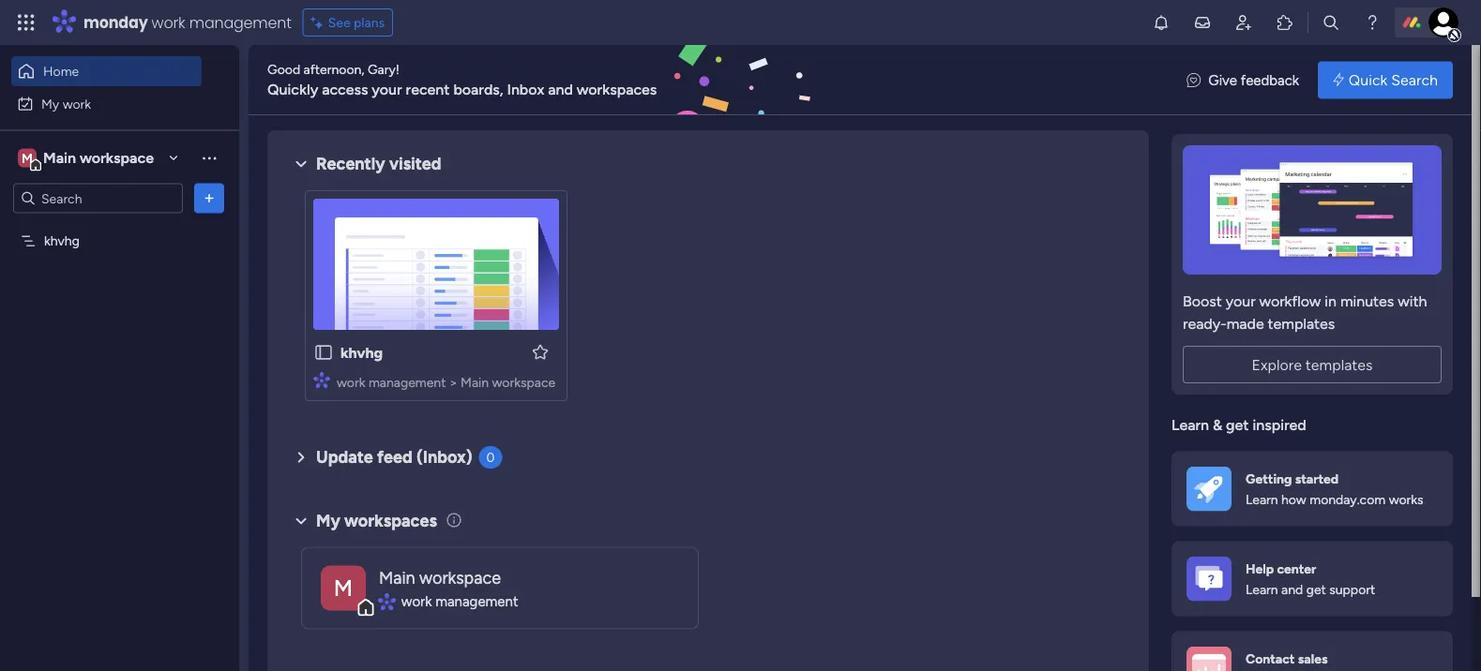 Task type: vqa. For each thing, say whether or not it's contained in the screenshot.
and inside help center learn and get support
yes



Task type: describe. For each thing, give the bounding box(es) containing it.
work management
[[401, 594, 518, 611]]

management for work management
[[436, 594, 518, 611]]

0 vertical spatial learn
[[1172, 417, 1209, 434]]

getting started learn how monday.com works
[[1246, 471, 1424, 508]]

my work
[[41, 96, 91, 112]]

workflow
[[1260, 292, 1321, 310]]

my for my work
[[41, 96, 59, 112]]

close recently visited image
[[290, 153, 312, 175]]

invite members image
[[1235, 13, 1254, 32]]

workspace image
[[18, 148, 37, 168]]

recent
[[406, 81, 450, 99]]

apps image
[[1276, 13, 1295, 32]]

workspace options image
[[200, 148, 219, 167]]

v2 user feedback image
[[1187, 70, 1201, 91]]

recently visited
[[316, 154, 441, 174]]

access
[[322, 81, 368, 99]]

work management > main workspace
[[337, 374, 556, 390]]

work up update
[[337, 374, 365, 390]]

home button
[[11, 56, 202, 86]]

update
[[316, 448, 373, 468]]

ready-
[[1183, 315, 1227, 333]]

explore templates
[[1252, 356, 1373, 374]]

give
[[1209, 72, 1238, 88]]

getting
[[1246, 471, 1292, 487]]

>
[[449, 374, 458, 390]]

center
[[1277, 561, 1317, 577]]

close my workspaces image
[[290, 510, 312, 533]]

management for work management > main workspace
[[369, 374, 446, 390]]

khvhg inside khvhg list box
[[44, 233, 80, 249]]

help center element
[[1172, 542, 1453, 617]]

0 vertical spatial workspace
[[80, 149, 154, 167]]

quickly
[[267, 81, 318, 99]]

public board image
[[313, 342, 334, 363]]

works
[[1389, 492, 1424, 508]]

contact sales element
[[1172, 632, 1453, 672]]

my for my workspaces
[[316, 511, 340, 531]]

Search in workspace field
[[39, 188, 157, 209]]

v2 bolt switch image
[[1333, 70, 1344, 91]]

good afternoon, gary! quickly access your recent boards, inbox and workspaces
[[267, 61, 657, 99]]

my work button
[[11, 89, 202, 119]]

how
[[1282, 492, 1307, 508]]

select product image
[[17, 13, 36, 32]]

main workspace inside workspace selection element
[[43, 149, 154, 167]]

notifications image
[[1152, 13, 1171, 32]]

monday
[[84, 12, 148, 33]]

workspace image
[[321, 566, 366, 611]]

help center learn and get support
[[1246, 561, 1376, 598]]

minutes
[[1341, 292, 1395, 310]]

getting started element
[[1172, 452, 1453, 527]]

gary!
[[368, 61, 400, 77]]

1 vertical spatial workspace
[[492, 374, 556, 390]]

your inside good afternoon, gary! quickly access your recent boards, inbox and workspaces
[[372, 81, 402, 99]]

add to favorites image
[[531, 343, 550, 362]]

m for workspace icon
[[22, 150, 33, 166]]

boost your workflow in minutes with ready-made templates
[[1183, 292, 1428, 333]]

work right workspace image
[[401, 594, 432, 611]]

see plans
[[328, 15, 385, 30]]

with
[[1398, 292, 1428, 310]]

support
[[1330, 582, 1376, 598]]

(inbox)
[[417, 448, 473, 468]]

inspired
[[1253, 417, 1307, 434]]

monday work management
[[84, 12, 292, 33]]

search
[[1392, 71, 1438, 89]]



Task type: locate. For each thing, give the bounding box(es) containing it.
made
[[1227, 315, 1264, 333]]

0 vertical spatial your
[[372, 81, 402, 99]]

explore
[[1252, 356, 1302, 374]]

learn for help
[[1246, 582, 1279, 598]]

1 horizontal spatial m
[[334, 575, 353, 602]]

get right & on the right of the page
[[1226, 417, 1249, 434]]

2 vertical spatial learn
[[1246, 582, 1279, 598]]

main right workspace icon
[[43, 149, 76, 167]]

0
[[487, 450, 495, 466]]

0 horizontal spatial my
[[41, 96, 59, 112]]

2 horizontal spatial main
[[461, 374, 489, 390]]

1 vertical spatial get
[[1307, 582, 1327, 598]]

option
[[0, 224, 239, 228]]

and inside help center learn and get support
[[1282, 582, 1303, 598]]

0 vertical spatial main
[[43, 149, 76, 167]]

0 vertical spatial khvhg
[[44, 233, 80, 249]]

templates image image
[[1189, 145, 1437, 275]]

1 vertical spatial main
[[461, 374, 489, 390]]

quick search
[[1349, 71, 1438, 89]]

my inside button
[[41, 96, 59, 112]]

1 vertical spatial learn
[[1246, 492, 1279, 508]]

1 horizontal spatial my
[[316, 511, 340, 531]]

khvhg list box
[[0, 221, 239, 510]]

m
[[22, 150, 33, 166], [334, 575, 353, 602]]

learn left & on the right of the page
[[1172, 417, 1209, 434]]

inbox image
[[1194, 13, 1212, 32]]

work right monday
[[152, 12, 185, 33]]

0 horizontal spatial main workspace
[[43, 149, 154, 167]]

my right close my workspaces image
[[316, 511, 340, 531]]

help image
[[1363, 13, 1382, 32]]

2 vertical spatial workspace
[[419, 568, 501, 588]]

workspaces right inbox
[[577, 81, 657, 99]]

m for workspace image
[[334, 575, 353, 602]]

quick search button
[[1318, 61, 1453, 99]]

khvhg right public board icon
[[341, 344, 383, 362]]

workspace down 'add to favorites' image at the left bottom
[[492, 374, 556, 390]]

visited
[[389, 154, 441, 174]]

1 vertical spatial workspaces
[[344, 511, 437, 531]]

templates right explore
[[1306, 356, 1373, 374]]

workspace selection element
[[18, 147, 157, 171]]

0 vertical spatial m
[[22, 150, 33, 166]]

home
[[43, 63, 79, 79]]

main inside workspace selection element
[[43, 149, 76, 167]]

boards,
[[454, 81, 503, 99]]

update feed (inbox)
[[316, 448, 473, 468]]

open update feed (inbox) image
[[290, 447, 312, 469]]

workspace up 'search in workspace' field
[[80, 149, 154, 167]]

feed
[[377, 448, 413, 468]]

started
[[1296, 471, 1339, 487]]

1 horizontal spatial workspaces
[[577, 81, 657, 99]]

my
[[41, 96, 59, 112], [316, 511, 340, 531]]

workspaces
[[577, 81, 657, 99], [344, 511, 437, 531]]

and
[[548, 81, 573, 99], [1282, 582, 1303, 598]]

templates down workflow on the right of page
[[1268, 315, 1335, 333]]

main right >
[[461, 374, 489, 390]]

1 vertical spatial and
[[1282, 582, 1303, 598]]

&
[[1213, 417, 1223, 434]]

your down the gary!
[[372, 81, 402, 99]]

help
[[1246, 561, 1274, 577]]

0 vertical spatial templates
[[1268, 315, 1335, 333]]

0 vertical spatial management
[[189, 12, 292, 33]]

quick
[[1349, 71, 1388, 89]]

contact sales
[[1246, 651, 1328, 667]]

0 vertical spatial my
[[41, 96, 59, 112]]

1 vertical spatial your
[[1226, 292, 1256, 310]]

afternoon,
[[304, 61, 365, 77]]

and down center
[[1282, 582, 1303, 598]]

get inside help center learn and get support
[[1307, 582, 1327, 598]]

plans
[[354, 15, 385, 30]]

your up made
[[1226, 292, 1256, 310]]

2 vertical spatial main
[[379, 568, 415, 588]]

workspaces down update feed (inbox)
[[344, 511, 437, 531]]

0 vertical spatial get
[[1226, 417, 1249, 434]]

1 horizontal spatial main
[[379, 568, 415, 588]]

1 horizontal spatial main workspace
[[379, 568, 501, 588]]

main workspace up work management
[[379, 568, 501, 588]]

learn
[[1172, 417, 1209, 434], [1246, 492, 1279, 508], [1246, 582, 1279, 598]]

1 vertical spatial khvhg
[[341, 344, 383, 362]]

0 horizontal spatial workspaces
[[344, 511, 437, 531]]

learn down help
[[1246, 582, 1279, 598]]

work down home
[[63, 96, 91, 112]]

1 horizontal spatial khvhg
[[341, 344, 383, 362]]

learn inside getting started learn how monday.com works
[[1246, 492, 1279, 508]]

0 horizontal spatial main
[[43, 149, 76, 167]]

1 vertical spatial templates
[[1306, 356, 1373, 374]]

work inside button
[[63, 96, 91, 112]]

templates inside button
[[1306, 356, 1373, 374]]

1 vertical spatial main workspace
[[379, 568, 501, 588]]

1 horizontal spatial get
[[1307, 582, 1327, 598]]

see
[[328, 15, 351, 30]]

templates inside boost your workflow in minutes with ready-made templates
[[1268, 315, 1335, 333]]

my down home
[[41, 96, 59, 112]]

your
[[372, 81, 402, 99], [1226, 292, 1256, 310]]

explore templates button
[[1183, 346, 1442, 384]]

1 vertical spatial management
[[369, 374, 446, 390]]

workspace up work management
[[419, 568, 501, 588]]

khvhg
[[44, 233, 80, 249], [341, 344, 383, 362]]

boost
[[1183, 292, 1222, 310]]

1 horizontal spatial your
[[1226, 292, 1256, 310]]

main workspace
[[43, 149, 154, 167], [379, 568, 501, 588]]

see plans button
[[303, 8, 393, 37]]

1 vertical spatial my
[[316, 511, 340, 531]]

sales
[[1298, 651, 1328, 667]]

contact
[[1246, 651, 1295, 667]]

0 horizontal spatial your
[[372, 81, 402, 99]]

search everything image
[[1322, 13, 1341, 32]]

workspaces inside good afternoon, gary! quickly access your recent boards, inbox and workspaces
[[577, 81, 657, 99]]

and right inbox
[[548, 81, 573, 99]]

your inside boost your workflow in minutes with ready-made templates
[[1226, 292, 1256, 310]]

learn for getting
[[1246, 492, 1279, 508]]

main
[[43, 149, 76, 167], [461, 374, 489, 390], [379, 568, 415, 588]]

0 vertical spatial main workspace
[[43, 149, 154, 167]]

main workspace up 'search in workspace' field
[[43, 149, 154, 167]]

0 vertical spatial and
[[548, 81, 573, 99]]

0 horizontal spatial m
[[22, 150, 33, 166]]

and inside good afternoon, gary! quickly access your recent boards, inbox and workspaces
[[548, 81, 573, 99]]

0 horizontal spatial and
[[548, 81, 573, 99]]

2 vertical spatial management
[[436, 594, 518, 611]]

m inside workspace icon
[[22, 150, 33, 166]]

work
[[152, 12, 185, 33], [63, 96, 91, 112], [337, 374, 365, 390], [401, 594, 432, 611]]

templates
[[1268, 315, 1335, 333], [1306, 356, 1373, 374]]

khvhg down 'search in workspace' field
[[44, 233, 80, 249]]

learn down getting
[[1246, 492, 1279, 508]]

learn & get inspired
[[1172, 417, 1307, 434]]

0 horizontal spatial khvhg
[[44, 233, 80, 249]]

recently
[[316, 154, 385, 174]]

give feedback
[[1209, 72, 1300, 88]]

main right workspace image
[[379, 568, 415, 588]]

management
[[189, 12, 292, 33], [369, 374, 446, 390], [436, 594, 518, 611]]

get down center
[[1307, 582, 1327, 598]]

my workspaces
[[316, 511, 437, 531]]

1 horizontal spatial and
[[1282, 582, 1303, 598]]

0 horizontal spatial get
[[1226, 417, 1249, 434]]

inbox
[[507, 81, 544, 99]]

monday.com
[[1310, 492, 1386, 508]]

0 vertical spatial workspaces
[[577, 81, 657, 99]]

gary orlando image
[[1429, 8, 1459, 38]]

get
[[1226, 417, 1249, 434], [1307, 582, 1327, 598]]

learn inside help center learn and get support
[[1246, 582, 1279, 598]]

1 vertical spatial m
[[334, 575, 353, 602]]

workspace
[[80, 149, 154, 167], [492, 374, 556, 390], [419, 568, 501, 588]]

options image
[[200, 189, 219, 208]]

in
[[1325, 292, 1337, 310]]

good
[[267, 61, 300, 77]]

feedback
[[1241, 72, 1300, 88]]

m inside workspace image
[[334, 575, 353, 602]]



